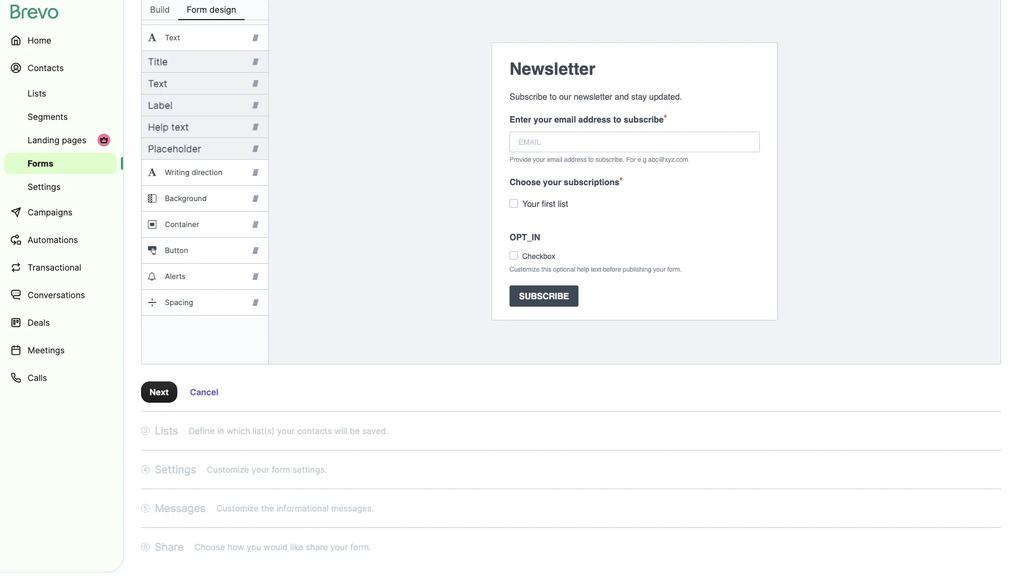 Task type: locate. For each thing, give the bounding box(es) containing it.
address
[[579, 114, 611, 124], [564, 156, 587, 163]]

landing
[[28, 135, 60, 145]]

1 vertical spatial text button
[[142, 73, 269, 94]]

background button
[[142, 186, 269, 211]]

1 horizontal spatial to
[[589, 156, 594, 163]]

form design
[[187, 4, 236, 15]]

automations
[[28, 235, 78, 245]]

email for enter
[[555, 114, 577, 124]]

design
[[210, 4, 236, 15]]

would
[[264, 542, 288, 552]]

3
[[143, 427, 147, 435]]

2 horizontal spatial to
[[614, 114, 622, 124]]

spacing
[[165, 298, 193, 307]]

1 horizontal spatial settings
[[155, 463, 196, 476]]

0 vertical spatial customize
[[510, 266, 540, 273]]

address for subscribe.
[[564, 156, 587, 163]]

customize left 'the' in the left of the page
[[216, 503, 259, 513]]

Checkbox text field
[[523, 250, 758, 262]]

forms link
[[4, 153, 117, 174]]

text up title
[[165, 33, 180, 42]]

automations link
[[4, 227, 117, 253]]

writing direction
[[165, 168, 223, 177]]

choose up your
[[510, 177, 541, 187]]

writing direction button
[[142, 160, 269, 185]]

lists up segments
[[28, 88, 46, 98]]

define
[[189, 426, 215, 436]]

2 vertical spatial customize
[[216, 503, 259, 513]]

title
[[148, 56, 168, 67]]

text inside dropdown button
[[171, 121, 189, 133]]

choose your subscriptions
[[510, 177, 620, 187]]

text
[[171, 121, 189, 133], [591, 266, 602, 273]]

0 vertical spatial settings
[[28, 181, 61, 192]]

0 horizontal spatial choose
[[195, 542, 225, 552]]

campaigns
[[28, 207, 72, 217]]

email down "our"
[[555, 114, 577, 124]]

1 vertical spatial customize
[[207, 464, 249, 475]]

1 vertical spatial text
[[148, 77, 167, 89]]

conversations
[[28, 290, 85, 300]]

subscribe to our newsletter and stay updated. button
[[501, 86, 769, 107]]

calls
[[28, 373, 47, 383]]

None text field
[[510, 132, 760, 152]]

help
[[578, 266, 590, 273]]

1 vertical spatial lists
[[155, 424, 178, 437]]

form. down checkbox text box
[[668, 266, 682, 273]]

2 vertical spatial to
[[589, 156, 594, 163]]

0 vertical spatial lists
[[28, 88, 46, 98]]

1 vertical spatial to
[[614, 114, 622, 124]]

text
[[165, 33, 180, 42], [148, 77, 167, 89]]

Newsletter text field
[[510, 56, 760, 82]]

settings right 4
[[155, 463, 196, 476]]

0 horizontal spatial to
[[550, 92, 557, 101]]

to down and
[[614, 114, 622, 124]]

list(s)
[[253, 426, 275, 436]]

customize the informational messages.
[[216, 503, 374, 513]]

to left subscribe.
[[589, 156, 594, 163]]

0 vertical spatial email
[[555, 114, 577, 124]]

customize down checkbox
[[510, 266, 540, 273]]

to left "our"
[[550, 92, 557, 101]]

deals
[[28, 317, 50, 328]]

help text button
[[142, 116, 269, 137]]

home
[[28, 35, 51, 45]]

1 horizontal spatial lists
[[155, 424, 178, 437]]

1 vertical spatial text
[[591, 266, 602, 273]]

your first list
[[523, 199, 569, 209]]

your up first
[[543, 177, 562, 187]]

lists link
[[4, 83, 117, 104]]

1 vertical spatial address
[[564, 156, 587, 163]]

messages
[[155, 502, 206, 515]]

1 horizontal spatial form.
[[668, 266, 682, 273]]

customize for settings
[[207, 464, 249, 475]]

0 vertical spatial to
[[550, 92, 557, 101]]

define in which list(s) your contacts will be saved.
[[189, 426, 389, 436]]

1 text button from the top
[[142, 25, 269, 50]]

be
[[350, 426, 360, 436]]

0 vertical spatial choose
[[510, 177, 541, 187]]

0 horizontal spatial form.
[[351, 542, 372, 552]]

0 vertical spatial text button
[[142, 25, 269, 50]]

settings
[[28, 181, 61, 192], [155, 463, 196, 476]]

segments link
[[4, 106, 117, 127]]

0 horizontal spatial settings
[[28, 181, 61, 192]]

choose
[[510, 177, 541, 187], [195, 542, 225, 552]]

address for subscribe
[[579, 114, 611, 124]]

customize your form settings.
[[207, 464, 327, 475]]

1 vertical spatial choose
[[195, 542, 225, 552]]

updated.
[[650, 92, 683, 101]]

0 vertical spatial text
[[171, 121, 189, 133]]

address down subscribe to our newsletter and stay updated.
[[579, 114, 611, 124]]

which
[[227, 426, 250, 436]]

you
[[247, 542, 261, 552]]

conversations link
[[4, 282, 117, 308]]

6
[[143, 543, 147, 551]]

settings down forms
[[28, 181, 61, 192]]

customize down the in
[[207, 464, 249, 475]]

0 vertical spatial address
[[579, 114, 611, 124]]

address up choose your subscriptions
[[564, 156, 587, 163]]

saved.
[[363, 426, 389, 436]]

subscriptions
[[564, 177, 620, 187]]

text button down "title" dropdown button
[[142, 73, 269, 94]]

text button up "title" dropdown button
[[142, 25, 269, 50]]

email up choose your subscriptions
[[547, 156, 563, 163]]

optional
[[554, 266, 576, 273]]

form. down messages.
[[351, 542, 372, 552]]

home link
[[4, 28, 117, 53]]

form
[[187, 4, 207, 15]]

to
[[550, 92, 557, 101], [614, 114, 622, 124], [589, 156, 594, 163]]

segments
[[28, 111, 68, 122]]

1 horizontal spatial choose
[[510, 177, 541, 187]]

lists right the 3
[[155, 424, 178, 437]]

lists
[[28, 88, 46, 98], [155, 424, 178, 437]]

0 horizontal spatial text
[[171, 121, 189, 133]]

placeholder
[[148, 143, 201, 154]]

label
[[148, 99, 173, 111]]

1 vertical spatial email
[[547, 156, 563, 163]]

subscribe
[[510, 92, 548, 101]]

text down title
[[148, 77, 167, 89]]

1 vertical spatial settings
[[155, 463, 196, 476]]

your
[[523, 199, 540, 209]]

contacts
[[297, 426, 332, 436]]

provide your email address to subscribe. for e.g abc@xyz.com
[[510, 156, 689, 163]]

choose left how
[[195, 542, 225, 552]]

to inside text box
[[550, 92, 557, 101]]

email
[[555, 114, 577, 124], [547, 156, 563, 163]]



Task type: vqa. For each thing, say whether or not it's contained in the screenshot.
the topmost email
yes



Task type: describe. For each thing, give the bounding box(es) containing it.
publishing
[[623, 266, 652, 273]]

calls link
[[4, 365, 117, 391]]

subscribe
[[624, 114, 664, 124]]

before
[[603, 266, 621, 273]]

will
[[335, 426, 348, 436]]

subscribe button
[[501, 281, 769, 311]]

choose how you would like share your form.
[[195, 542, 372, 552]]

spacing button
[[142, 290, 269, 315]]

form
[[272, 464, 290, 475]]

0 vertical spatial form.
[[668, 266, 682, 273]]

transactional link
[[4, 255, 117, 280]]

meetings
[[28, 345, 65, 355]]

your right "share" on the bottom left
[[331, 542, 348, 552]]

customize for messages
[[216, 503, 259, 513]]

form design link
[[178, 0, 245, 20]]

1 vertical spatial form.
[[351, 542, 372, 552]]

1 horizontal spatial text
[[591, 266, 602, 273]]

like
[[290, 542, 304, 552]]

newsletter
[[510, 59, 596, 79]]

your right enter
[[534, 114, 552, 124]]

to for subscribe
[[614, 114, 622, 124]]

help
[[148, 121, 169, 133]]

e.g
[[638, 156, 647, 163]]

to for subscribe.
[[589, 156, 594, 163]]

enter
[[510, 114, 532, 124]]

cancel button
[[182, 382, 227, 403]]

container button
[[142, 212, 269, 237]]

landing pages
[[28, 135, 86, 145]]

settings link
[[4, 176, 117, 197]]

placeholder button
[[142, 138, 269, 159]]

first
[[542, 199, 556, 209]]

subscribe to our newsletter and stay updated.
[[510, 92, 683, 101]]

direction
[[192, 168, 223, 177]]

newsletter
[[574, 92, 613, 101]]

informational
[[277, 503, 329, 513]]

and
[[615, 92, 629, 101]]

this
[[542, 266, 552, 273]]

background
[[165, 194, 207, 203]]

our
[[560, 92, 572, 101]]

share
[[155, 540, 184, 553]]

0 horizontal spatial lists
[[28, 88, 46, 98]]

your right publishing
[[654, 266, 666, 273]]

your left form
[[252, 464, 270, 475]]

writing
[[165, 168, 190, 177]]

help text
[[148, 121, 189, 133]]

title button
[[142, 51, 269, 72]]

transactional
[[28, 262, 81, 273]]

contacts
[[28, 63, 64, 73]]

the
[[261, 503, 274, 513]]

button
[[165, 246, 188, 255]]

alerts
[[165, 272, 186, 281]]

alerts button
[[142, 264, 269, 289]]

label button
[[142, 94, 269, 116]]

stay
[[632, 92, 647, 101]]

for
[[627, 156, 636, 163]]

email for provide
[[547, 156, 563, 163]]

newsletter button
[[501, 52, 769, 86]]

abc@xyz.com
[[649, 156, 689, 163]]

2 text button from the top
[[142, 73, 269, 94]]

how
[[228, 542, 244, 552]]

your right list(s)
[[277, 426, 295, 436]]

subscribe
[[520, 291, 570, 301]]

meetings link
[[4, 338, 117, 363]]

your right provide
[[533, 156, 546, 163]]

landing pages link
[[4, 129, 117, 151]]

forms
[[28, 158, 53, 168]]

container
[[165, 220, 199, 229]]

build link
[[142, 0, 178, 20]]

provide
[[510, 156, 532, 163]]

share
[[306, 542, 328, 552]]

in
[[217, 426, 224, 436]]

left___rvooi image
[[100, 136, 108, 144]]

customize this optional help text before publishing your form.
[[510, 266, 682, 273]]

messages.
[[331, 503, 374, 513]]

button button
[[142, 238, 269, 263]]

next button
[[141, 382, 177, 403]]

enter your email address to subscribe
[[510, 114, 664, 124]]

Subscribe to our newsletter and stay updated. text field
[[510, 90, 760, 103]]

settings.
[[293, 464, 327, 475]]

5
[[143, 504, 147, 512]]

checkbox
[[523, 252, 556, 260]]

deals link
[[4, 310, 117, 335]]

0 vertical spatial text
[[165, 33, 180, 42]]

choose for choose how you would like share your form.
[[195, 542, 225, 552]]

campaigns link
[[4, 200, 117, 225]]

choose for choose your subscriptions
[[510, 177, 541, 187]]

next
[[150, 387, 169, 397]]

contacts link
[[4, 55, 117, 81]]

4
[[143, 466, 147, 473]]

pages
[[62, 135, 86, 145]]



